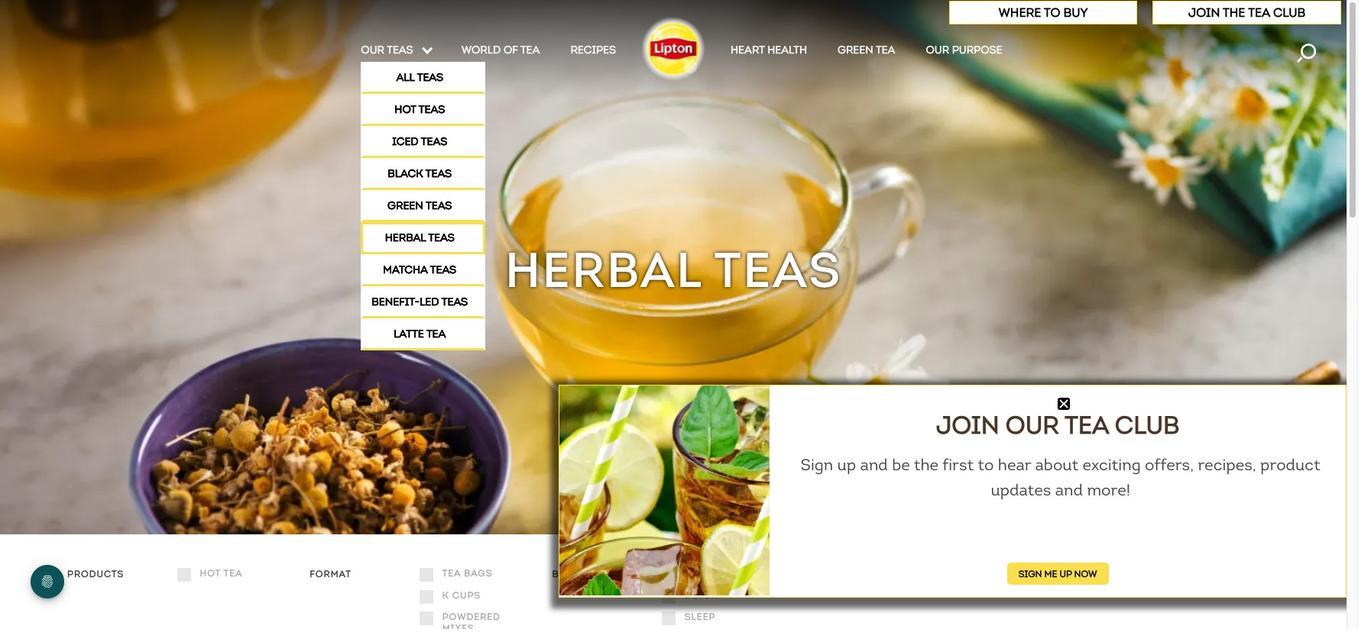 Task type: locate. For each thing, give the bounding box(es) containing it.
our teas link
[[361, 44, 431, 62]]

0 horizontal spatial and
[[860, 455, 888, 475]]

detox
[[685, 590, 718, 601]]

teas for black teas link
[[426, 168, 452, 181]]

teas for hot teas link
[[419, 103, 445, 116]]

0 horizontal spatial herbal teas
[[385, 232, 455, 245]]

0 horizontal spatial tea
[[426, 328, 446, 341]]

up
[[837, 455, 856, 475]]

health
[[768, 44, 807, 57]]

2 vertical spatial tea
[[426, 328, 446, 341]]

signup image
[[560, 386, 770, 596]]

1 horizontal spatial tea
[[876, 44, 895, 57]]

about
[[1035, 455, 1079, 475]]

our left purpose
[[926, 44, 949, 57]]

green right health
[[838, 44, 873, 57]]

0 horizontal spatial herbal
[[385, 232, 426, 245]]

k
[[442, 590, 449, 601]]

green teas
[[388, 200, 452, 213]]

where to buy button
[[949, 1, 1138, 24]]

tea
[[1248, 5, 1270, 20], [876, 44, 895, 57], [426, 328, 446, 341]]

the
[[1223, 5, 1246, 20]]

all
[[396, 71, 415, 84]]

teas inside 'link'
[[428, 232, 455, 245]]

1 horizontal spatial our
[[1006, 410, 1059, 441]]

join the tea club link
[[1189, 5, 1306, 20]]

green for green teas
[[388, 200, 423, 213]]

matcha teas
[[383, 264, 456, 277]]

navigation containing our teas
[[0, 43, 1347, 351]]

black teas
[[388, 168, 452, 181]]

herbal teas inside 'link'
[[385, 232, 455, 245]]

our purpose
[[926, 44, 1003, 57]]

0 vertical spatial green
[[838, 44, 873, 57]]

exciting
[[1083, 455, 1141, 475]]

products
[[67, 569, 124, 580]]

1 vertical spatial green
[[388, 200, 423, 213]]

026e8 image
[[1058, 398, 1070, 410]]

tea bags
[[442, 568, 493, 580]]

our
[[926, 44, 949, 57], [1006, 410, 1059, 441]]

sign me up now link
[[1007, 563, 1109, 585]]

first
[[943, 455, 974, 475]]

sign up and be the first to hear about exciting offers, recipes, product updates and more!
[[801, 455, 1321, 500]]

herbal
[[385, 232, 426, 245], [505, 239, 702, 302]]

0 horizontal spatial our
[[926, 44, 949, 57]]

0 vertical spatial tea
[[1248, 5, 1270, 20]]

offers,
[[1145, 455, 1194, 475]]

tea for latte tea
[[426, 328, 446, 341]]

0 horizontal spatial green
[[388, 200, 423, 213]]

to
[[1044, 5, 1060, 20]]

teas for herbal teas 'link'
[[428, 232, 455, 245]]

benefit-led teas
[[372, 296, 468, 309]]

1 horizontal spatial and
[[1055, 480, 1083, 500]]

recipes
[[571, 44, 616, 57]]

hot teas link
[[361, 94, 485, 126]]

1 vertical spatial tea
[[876, 44, 895, 57]]

hot teas
[[395, 103, 445, 116]]

tea
[[520, 44, 540, 57], [1065, 410, 1109, 441], [224, 568, 243, 580], [442, 568, 461, 580]]

tea right of
[[520, 44, 540, 57]]

the
[[914, 455, 939, 475]]

heart
[[731, 44, 765, 57]]

latte tea
[[394, 328, 446, 341]]

benefit
[[552, 569, 595, 580]]

product
[[1260, 455, 1321, 475]]

be
[[892, 455, 910, 475]]

join the tea club
[[1189, 5, 1306, 20]]

recipes,
[[1198, 455, 1256, 475]]

green down black
[[388, 200, 423, 213]]

green
[[838, 44, 873, 57], [388, 200, 423, 213]]

powdered
[[442, 612, 501, 623]]

and down "about"
[[1055, 480, 1083, 500]]

navigation
[[0, 43, 1347, 351]]

1 horizontal spatial herbal
[[505, 239, 702, 302]]

teas for all teas link
[[417, 71, 443, 84]]

and left be
[[860, 455, 888, 475]]

led
[[420, 296, 439, 309]]

join our tea club
[[936, 410, 1180, 441]]

sign me up now
[[1019, 569, 1097, 580]]

sign
[[801, 455, 833, 475]]

our up hear
[[1006, 410, 1059, 441]]

more!
[[1087, 480, 1130, 500]]

0 vertical spatial our
[[926, 44, 949, 57]]

tea up k
[[442, 568, 461, 580]]

teas for green teas link
[[426, 200, 452, 213]]

tea up the exciting
[[1065, 410, 1109, 441]]

green tea
[[838, 44, 895, 57]]

benefit-
[[372, 296, 420, 309]]

1 horizontal spatial green
[[838, 44, 873, 57]]

updates
[[991, 480, 1051, 500]]

2 horizontal spatial tea
[[1248, 5, 1270, 20]]

where to buy link
[[999, 5, 1088, 20]]

lipton site logo image
[[639, 14, 708, 83]]



Task type: vqa. For each thing, say whether or not it's contained in the screenshot.
TYPE
no



Task type: describe. For each thing, give the bounding box(es) containing it.
all teas link
[[361, 62, 485, 94]]

hero image image
[[0, 0, 1347, 535]]

up
[[1060, 569, 1072, 580]]

world
[[461, 44, 501, 57]]

where to buy
[[999, 5, 1088, 20]]

hot
[[395, 103, 416, 116]]

now
[[1074, 569, 1097, 580]]

hear
[[998, 455, 1031, 475]]

iced teas link
[[361, 126, 485, 158]]

open privacy settings image
[[31, 566, 64, 599]]

latte
[[394, 328, 424, 341]]

our
[[361, 44, 384, 57]]

join the tea club button
[[1153, 1, 1341, 24]]

benefit-led teas link
[[361, 287, 485, 319]]

our inside navigation
[[926, 44, 949, 57]]

teas for the matcha teas link
[[430, 264, 456, 277]]

sign
[[1019, 569, 1042, 580]]

heart health link
[[731, 44, 807, 62]]

black teas link
[[361, 158, 485, 190]]

our teas
[[361, 44, 416, 57]]

green tea link
[[838, 44, 895, 62]]

k cups
[[442, 590, 481, 601]]

tea inside button
[[1248, 5, 1270, 20]]

latte tea link
[[361, 319, 485, 351]]

buy
[[1064, 5, 1088, 20]]

format
[[310, 569, 352, 580]]

mixes
[[442, 623, 474, 630]]

cups
[[452, 590, 481, 601]]

world of tea
[[461, 44, 540, 57]]

heart health
[[731, 44, 807, 57]]

tea for green tea
[[876, 44, 895, 57]]

green for green tea
[[838, 44, 873, 57]]

join
[[1189, 5, 1220, 20]]

green teas link
[[361, 190, 485, 223]]

herbal inside 'link'
[[385, 232, 426, 245]]

matcha teas link
[[361, 255, 485, 287]]

club
[[1115, 410, 1180, 441]]

1 horizontal spatial herbal teas
[[505, 239, 842, 302]]

sleep
[[685, 612, 716, 623]]

to
[[978, 455, 994, 475]]

our purpose link
[[926, 44, 1003, 62]]

join
[[936, 410, 999, 441]]

1 vertical spatial our
[[1006, 410, 1059, 441]]

powdered mixes
[[442, 612, 501, 630]]

teas for our teas link
[[387, 44, 413, 57]]

0 vertical spatial and
[[860, 455, 888, 475]]

hot tea
[[200, 568, 243, 580]]

where
[[999, 5, 1041, 20]]

all teas
[[396, 71, 443, 84]]

hot
[[200, 568, 221, 580]]

me
[[1045, 569, 1057, 580]]

teas
[[421, 135, 447, 148]]

of
[[504, 44, 518, 57]]

herbal teas link
[[361, 223, 485, 255]]

iced teas
[[392, 135, 447, 148]]

1 vertical spatial and
[[1055, 480, 1083, 500]]

recipes link
[[571, 44, 616, 62]]

club
[[1273, 5, 1306, 20]]

matcha
[[383, 264, 428, 277]]

bags
[[464, 568, 493, 580]]

purpose
[[952, 44, 1003, 57]]

tea inside navigation
[[520, 44, 540, 57]]

world of tea link
[[461, 44, 540, 62]]

tea right hot
[[224, 568, 243, 580]]

black
[[388, 168, 423, 181]]

iced
[[392, 135, 419, 148]]

immunity
[[685, 568, 737, 580]]



